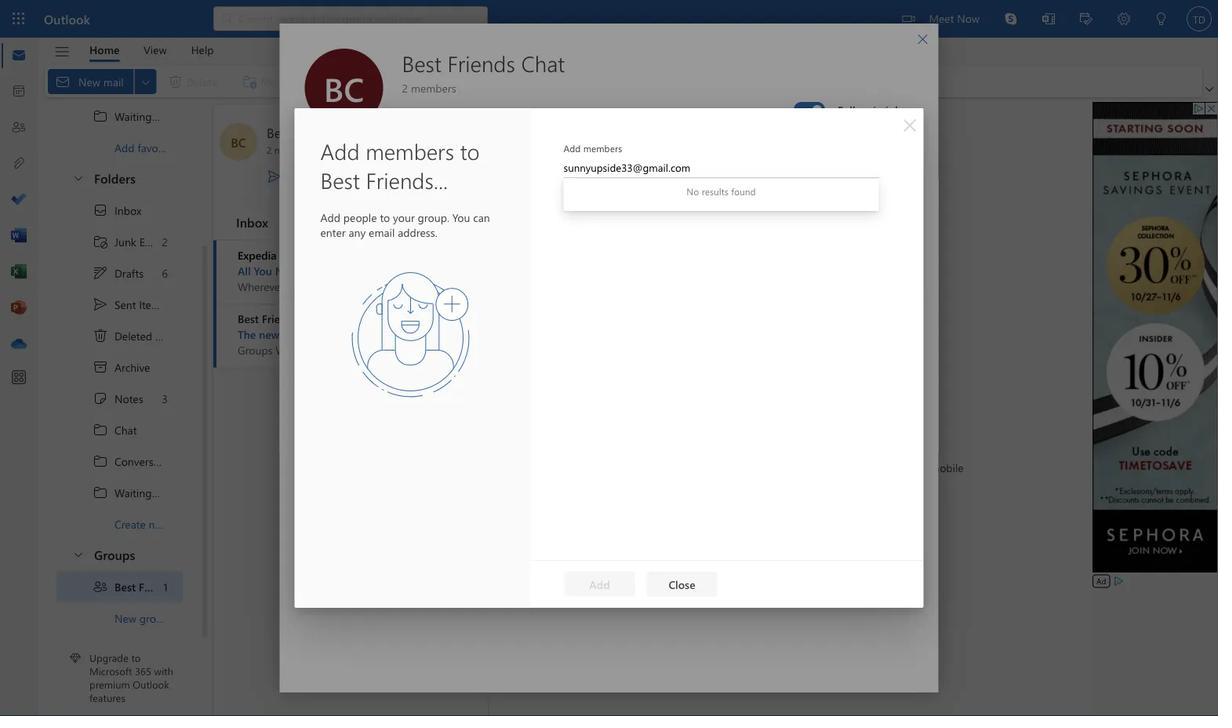 Task type: vqa. For each thing, say whether or not it's contained in the screenshot.


Task type: locate. For each thing, give the bounding box(es) containing it.
is up test dummy image
[[487, 279, 495, 294]]

to inside add people to your group. you can enter any email address.
[[380, 210, 390, 225]]

1 vertical spatial outlook
[[888, 460, 927, 474]]

1 vertical spatial 
[[93, 297, 108, 313]]

test dummy
[[345, 313, 405, 327]]

0 horizontal spatial all
[[238, 264, 251, 278]]

read
[[406, 74, 428, 88]]

one up test dummy image
[[498, 279, 518, 294]]

dialog containing add members to best friends
[[0, 0, 1218, 716]]

0 horizontal spatial one
[[315, 264, 336, 278]]

best friends chat 2 members up ' send email'
[[267, 123, 368, 156]]

2 waiting4reply from the top
[[115, 486, 184, 500]]

6
[[162, 266, 168, 281]]

wed 11:00 am
[[393, 328, 453, 341]]

1 horizontal spatial best friends chat 2 members
[[402, 49, 565, 95]]

bc
[[324, 66, 364, 110], [231, 133, 246, 150]]

all right stay. at the left
[[422, 279, 435, 294]]

0 horizontal spatial email
[[316, 169, 342, 183]]

1 horizontal spatial new
[[259, 327, 280, 342]]

help button
[[179, 38, 226, 62]]

 up create new folder 'tree item'
[[93, 485, 108, 501]]

 waiting4reply inside "tree"
[[93, 485, 184, 501]]

bc dialog
[[280, 24, 938, 693]]

you right stay. at the left
[[438, 279, 455, 294]]

2 for best friends chat
[[402, 81, 408, 95]]

3
[[162, 392, 168, 406]]

0 horizontal spatial outlook
[[44, 10, 90, 27]]

tree containing 
[[56, 195, 200, 540]]

tree
[[56, 195, 200, 540]]

group inside message list no items selected list box
[[372, 327, 402, 342]]

1 vertical spatial one
[[498, 279, 518, 294]]

1 horizontal spatial send
[[422, 105, 447, 120]]

members up ' send email'
[[274, 144, 313, 156]]

row group inside bc application
[[280, 297, 938, 387]]

2 horizontal spatial email
[[450, 105, 476, 120]]

2  button from the top
[[64, 540, 91, 569]]

row group
[[280, 297, 938, 387]]

wherever down expedia
[[238, 279, 284, 294]]

 button
[[907, 24, 938, 55]]

inbox up expedia
[[236, 213, 268, 230]]

2 vertical spatial all
[[422, 279, 435, 294]]

2 vertical spatial email
[[369, 225, 395, 239]]

inbox
[[115, 203, 141, 218], [236, 213, 268, 230]]

 inside "tree item"
[[93, 297, 108, 313]]

members for add members
[[583, 142, 622, 155]]

need right stay. at the left
[[458, 279, 484, 294]]

close button
[[647, 571, 717, 596]]


[[93, 579, 108, 595]]

1 vertical spatial all
[[238, 264, 251, 278]]

1 horizontal spatial with
[[703, 460, 724, 474]]

email button
[[414, 143, 454, 177]]

friends inside bc dialog
[[447, 49, 515, 78]]

 down '2 members' popup button
[[267, 168, 282, 184]]

people image
[[11, 120, 27, 136]]

new for the
[[259, 327, 280, 342]]

1 horizontal spatial email
[[369, 225, 395, 239]]

1 vertical spatial items
[[155, 329, 182, 343]]

close
[[669, 577, 695, 591]]

 button inside the groups tree item
[[64, 540, 91, 569]]

1 horizontal spatial one
[[498, 279, 518, 294]]

2 horizontal spatial all
[[422, 279, 435, 294]]

email inside button
[[421, 153, 447, 167]]

new inside message list no items selected list box
[[259, 327, 280, 342]]

send inside bc dialog
[[422, 105, 447, 120]]


[[332, 74, 348, 89]]

new left folder
[[149, 517, 169, 532]]

address.
[[398, 225, 437, 239]]

2 vertical spatial is
[[405, 327, 412, 342]]

0 horizontal spatial group
[[139, 611, 169, 626]]

 button inside folders tree item
[[64, 164, 91, 193]]

1 horizontal spatial 2
[[267, 144, 272, 156]]

2 vertical spatial outlook
[[133, 677, 169, 691]]

1  from the top
[[72, 172, 85, 184]]

your up search by name or alias 'text field'
[[393, 210, 415, 225]]

add for add favorite
[[115, 141, 135, 155]]

new down best friends chat
[[259, 327, 280, 342]]

senders
[[508, 153, 545, 167]]

friends inside the add members to best friends
[[366, 165, 434, 195]]

0 vertical spatial  button
[[64, 164, 91, 193]]

email right junk
[[139, 235, 165, 249]]

2
[[402, 81, 408, 95], [267, 144, 272, 156], [162, 235, 168, 249]]

0 vertical spatial is
[[305, 264, 312, 278]]

one up "go."
[[315, 264, 336, 278]]

send inside ' send email'
[[289, 169, 313, 183]]

2 inside bc dialog
[[402, 81, 408, 95]]

 tree item up create
[[56, 477, 184, 509]]

word image
[[11, 228, 27, 244]]

best friends chat 2 members up  send email
[[402, 49, 565, 95]]

email right  button
[[421, 153, 447, 167]]

all down ' send email'
[[302, 194, 317, 212]]

2 right all
[[402, 81, 408, 95]]

group right test
[[372, 327, 402, 342]]

dialog
[[0, 0, 1218, 716]]

0 vertical spatial items
[[139, 297, 165, 312]]

0 vertical spatial email
[[421, 153, 447, 167]]

 junk email 2
[[93, 234, 168, 250]]

 button
[[64, 164, 91, 193], [64, 540, 91, 569]]

need down expedia
[[275, 264, 302, 278]]

1  waiting4reply from the top
[[93, 109, 184, 124]]

chat inside bc dialog
[[521, 49, 565, 78]]

0 horizontal spatial send
[[289, 169, 313, 183]]

add for add members to best friends
[[320, 136, 360, 165]]

1 horizontal spatial group
[[372, 327, 402, 342]]

waiting4reply up create new folder
[[115, 486, 184, 500]]


[[353, 168, 369, 184]]

outlook up  button
[[44, 10, 90, 27]]

is left 11:00
[[405, 327, 412, 342]]

0 vertical spatial all
[[302, 194, 317, 212]]

 tree item up add favorite at left top
[[56, 101, 184, 132]]

bc application
[[0, 0, 1218, 716]]

members for add members to best friends
[[366, 136, 454, 165]]

email right 
[[450, 105, 476, 120]]

items right deleted
[[155, 329, 182, 343]]

row group containing test dummy
[[280, 297, 938, 387]]

trusted senders
[[469, 153, 545, 167]]

chat inside  chat
[[115, 423, 137, 437]]

group inside new group tree item
[[139, 611, 169, 626]]

0 vertical spatial best friends chat 2 members
[[402, 49, 565, 95]]

0 horizontal spatial wherever
[[238, 279, 284, 294]]

2 wherever from the left
[[327, 279, 374, 294]]

0 horizontal spatial new
[[149, 517, 169, 532]]

items inside  sent items
[[139, 297, 165, 312]]

to inside the add members to best friends
[[460, 136, 480, 165]]

add for add people to your group. you can enter any email address.
[[320, 210, 340, 225]]

items right sent
[[139, 297, 165, 312]]

items inside  deleted items
[[155, 329, 182, 343]]

1 vertical spatial 
[[72, 548, 85, 561]]

group.
[[418, 210, 449, 225]]

 down  chat
[[93, 454, 108, 469]]

0 horizontal spatial 2
[[162, 235, 168, 249]]

 waiting4reply for 4th  tree item from the bottom
[[93, 109, 184, 124]]

with right code
[[703, 460, 724, 474]]

add favorite tree item
[[56, 132, 183, 164]]

dummy
[[367, 313, 405, 327]]

inbox
[[886, 102, 913, 117]]

all down expedia
[[238, 264, 251, 278]]

you down expedia
[[254, 264, 272, 278]]

2 inside  junk email 2
[[162, 235, 168, 249]]

1 vertical spatial need
[[458, 279, 484, 294]]

1 wherever from the left
[[238, 279, 284, 294]]

group right the new
[[139, 611, 169, 626]]

0 horizontal spatial best friends chat 2 members
[[267, 123, 368, 156]]

 left sent
[[93, 297, 108, 313]]

the new best friends chat group is ready
[[238, 327, 443, 342]]

outlook right premium
[[133, 677, 169, 691]]

with inside upgrade to microsoft 365 with premium outlook features
[[154, 664, 173, 678]]

onedrive image
[[11, 336, 27, 352]]

0 vertical spatial 
[[267, 168, 282, 184]]

0 vertical spatial bc
[[324, 66, 364, 110]]

rubyanndersson@gmail.com
[[345, 357, 484, 372]]

1 vertical spatial best friends chat 2 members
[[267, 123, 368, 156]]

email down about
[[316, 169, 342, 183]]

inbox right 
[[115, 203, 141, 218]]

2 horizontal spatial 2
[[402, 81, 408, 95]]

bc left '2 members' popup button
[[231, 133, 246, 150]]

cell
[[305, 278, 761, 290]]

2 right bc popup button
[[267, 144, 272, 156]]

rubyanndersson@gmail.com button
[[305, 349, 761, 381]]

 tree item
[[56, 258, 183, 289]]

with
[[703, 460, 724, 474], [154, 664, 173, 678]]

1 vertical spatial send
[[289, 169, 313, 183]]

2 up 6
[[162, 235, 168, 249]]

all members
[[302, 194, 375, 212]]

1  from the top
[[93, 109, 108, 124]]

with right 365
[[154, 664, 173, 678]]

0 vertical spatial 2
[[402, 81, 408, 95]]

 inside folders tree item
[[72, 172, 85, 184]]

 button
[[377, 159, 408, 193]]

0 vertical spatial outlook
[[44, 10, 90, 27]]

members inside the add members to best friends
[[366, 136, 454, 165]]

create new folder tree item
[[56, 509, 200, 540]]


[[93, 391, 108, 407]]

document
[[0, 0, 1218, 716]]

1 waiting4reply from the top
[[115, 109, 184, 124]]

outlook inside upgrade to microsoft 365 with premium outlook features
[[133, 677, 169, 691]]

members up the 
[[366, 136, 454, 165]]

send right 
[[422, 105, 447, 120]]

more apps image
[[11, 370, 27, 386]]

1 horizontal spatial all
[[302, 194, 317, 212]]

scan the qr code with your phone camera to download outlook mobile
[[614, 460, 964, 474]]

0 vertical spatial  waiting4reply
[[93, 109, 184, 124]]

outlook left mobile
[[888, 460, 927, 474]]


[[904, 119, 916, 132]]

2  waiting4reply from the top
[[93, 485, 184, 501]]

0 horizontal spatial with
[[154, 664, 173, 678]]

1 vertical spatial 2
[[267, 144, 272, 156]]

add inside add people to your group. you can enter any email address.
[[320, 210, 340, 225]]

0 horizontal spatial inbox
[[115, 203, 141, 218]]

 up add favorite tree item
[[93, 109, 108, 124]]

best friends chat 2 members inside bc dialog
[[402, 49, 565, 95]]

1 horizontal spatial your
[[727, 460, 749, 474]]

move & delete group
[[48, 66, 318, 97]]

0 vertical spatial your
[[393, 210, 415, 225]]

tree inside bc application
[[56, 195, 200, 540]]

 button left groups
[[64, 540, 91, 569]]

 waiting4reply up add favorite at left top
[[93, 109, 184, 124]]

2 horizontal spatial outlook
[[888, 460, 927, 474]]

add members heading
[[564, 142, 880, 155]]

 button
[[894, 113, 919, 138]]

to right the email button
[[460, 136, 480, 165]]

 tree item down  notes
[[56, 415, 183, 446]]

 button left folders in the top of the page
[[64, 164, 91, 193]]

code
[[677, 460, 700, 474]]

0 vertical spatial with
[[703, 460, 724, 474]]

cell inside the members list grid
[[305, 278, 761, 290]]

to right upgrade
[[131, 651, 141, 665]]

favorite
[[138, 141, 174, 155]]

 button
[[450, 211, 472, 233]]

folders tree item
[[56, 164, 183, 195]]

0 horizontal spatial key.
[[339, 264, 359, 278]]

any
[[349, 225, 366, 239]]

deleted
[[115, 329, 152, 343]]

2 vertical spatial 2
[[162, 235, 168, 249]]

0 horizontal spatial email
[[139, 235, 165, 249]]

1 vertical spatial new
[[149, 517, 169, 532]]

 down 
[[93, 422, 108, 438]]

about button
[[295, 143, 340, 177]]

1 horizontal spatial is
[[405, 327, 412, 342]]

1 horizontal spatial inbox
[[236, 213, 268, 230]]

1 vertical spatial with
[[154, 664, 173, 678]]

add inside tree item
[[115, 141, 135, 155]]

1 vertical spatial waiting4reply
[[115, 486, 184, 500]]

0 vertical spatial waiting4reply
[[115, 109, 184, 124]]

items for 
[[139, 297, 165, 312]]

1 horizontal spatial 
[[267, 168, 282, 184]]

0 vertical spatial email
[[450, 105, 476, 120]]

0 vertical spatial new
[[259, 327, 280, 342]]

follow in inbox
[[838, 102, 913, 117]]

add inside the add members to best friends
[[320, 136, 360, 165]]

is up "go."
[[305, 264, 312, 278]]

members right senders
[[583, 142, 622, 155]]

1 vertical spatial email
[[139, 235, 165, 249]]

1 vertical spatial  waiting4reply
[[93, 485, 184, 501]]

best inside bc dialog
[[402, 49, 441, 78]]

1 vertical spatial email
[[316, 169, 342, 183]]

members up  send email
[[411, 81, 456, 95]]

0 horizontal spatial bc
[[231, 133, 246, 150]]

email inside bc dialog
[[450, 105, 476, 120]]

waiting4reply for 4th  tree item
[[115, 486, 184, 500]]

all inside members region
[[302, 194, 317, 212]]

you
[[452, 210, 470, 225], [254, 264, 272, 278], [287, 279, 305, 294], [377, 279, 394, 294], [438, 279, 455, 294]]

sent
[[115, 297, 136, 312]]

key. down any
[[339, 264, 359, 278]]

need
[[275, 264, 302, 278], [458, 279, 484, 294]]

go.
[[308, 279, 324, 294]]

follow in inbox image
[[812, 105, 822, 114]]

wherever
[[238, 279, 284, 294], [327, 279, 374, 294]]

members
[[411, 81, 456, 95], [366, 136, 454, 165], [583, 142, 622, 155], [274, 144, 313, 156], [320, 194, 375, 212]]

add people to your group. you can enter any email address.
[[320, 210, 490, 239]]

 tree item
[[56, 101, 184, 132], [56, 415, 183, 446], [56, 446, 183, 477], [56, 477, 184, 509]]

you left can
[[452, 210, 470, 225]]

0 horizontal spatial your
[[393, 210, 415, 225]]

image of best friends chat image
[[305, 49, 383, 130]]

email inside add people to your group. you can enter any email address.
[[369, 225, 395, 239]]

1 vertical spatial group
[[139, 611, 169, 626]]

notes
[[115, 392, 143, 406]]

2  from the top
[[93, 422, 108, 438]]

new
[[259, 327, 280, 342], [149, 517, 169, 532]]

no
[[687, 185, 699, 198]]

 archive
[[93, 360, 150, 375]]

mail image
[[11, 48, 27, 64]]

1 vertical spatial key.
[[521, 279, 540, 294]]

new inside 'tree item'
[[149, 517, 169, 532]]

1 horizontal spatial email
[[421, 153, 447, 167]]

0 horizontal spatial is
[[305, 264, 312, 278]]

1 horizontal spatial outlook
[[133, 677, 169, 691]]

4  from the top
[[93, 485, 108, 501]]

key. up test dummy image
[[521, 279, 540, 294]]

1 horizontal spatial wherever
[[327, 279, 374, 294]]

wherever up test
[[327, 279, 374, 294]]

results
[[702, 185, 729, 198]]

0 horizontal spatial 
[[93, 297, 108, 313]]

1 horizontal spatial key.
[[521, 279, 540, 294]]

waiting4reply up add favorite at left top
[[115, 109, 184, 124]]

0 vertical spatial 
[[72, 172, 85, 184]]

message list no items selected list box
[[213, 240, 540, 715]]

premium features image
[[70, 653, 81, 664]]

add
[[320, 136, 360, 165], [115, 141, 135, 155], [564, 142, 581, 155], [320, 210, 340, 225], [589, 577, 610, 591]]

 tree item
[[56, 195, 183, 226]]

2  from the top
[[72, 548, 85, 561]]

 left groups
[[72, 548, 85, 561]]

tab list
[[78, 38, 226, 62]]

files
[[567, 153, 588, 167]]

 tree item down  chat
[[56, 446, 183, 477]]

your inside add people to your group. you can enter any email address.
[[393, 210, 415, 225]]

 inside "message list" section
[[267, 168, 282, 184]]

 for third  tree item from the bottom of the bc application
[[93, 422, 108, 438]]

send
[[422, 105, 447, 120], [289, 169, 313, 183]]

enter
[[320, 225, 346, 239]]

send down about
[[289, 169, 313, 183]]

 waiting4reply up create
[[93, 485, 184, 501]]

1 vertical spatial is
[[487, 279, 495, 294]]

best friends chat 2 members
[[402, 49, 565, 95], [267, 123, 368, 156]]

send for 
[[289, 169, 313, 183]]

members down 
[[320, 194, 375, 212]]

0 vertical spatial group
[[372, 327, 402, 342]]

1  button from the top
[[64, 164, 91, 193]]

email right any
[[369, 225, 395, 239]]

bc left all
[[324, 66, 364, 110]]

0 vertical spatial need
[[275, 264, 302, 278]]

0 vertical spatial send
[[422, 105, 447, 120]]

groups
[[94, 546, 135, 563]]

your left phone
[[727, 460, 749, 474]]

help
[[191, 42, 214, 57]]

0 vertical spatial one
[[315, 264, 336, 278]]

to right people
[[380, 210, 390, 225]]

all
[[302, 194, 317, 212], [238, 264, 251, 278], [422, 279, 435, 294]]

inbox inside "message list" section
[[236, 213, 268, 230]]

ready
[[415, 327, 443, 342]]

one
[[315, 264, 336, 278], [498, 279, 518, 294]]

email inside ' send email'
[[316, 169, 342, 183]]

 send email
[[404, 105, 476, 120]]

1 vertical spatial bc
[[231, 133, 246, 150]]

3  tree item from the top
[[56, 446, 183, 477]]

1 vertical spatial  button
[[64, 540, 91, 569]]

 left folders in the top of the page
[[72, 172, 85, 184]]

Enter a name or email address field
[[564, 159, 880, 175]]

waiting4reply
[[115, 109, 184, 124], [115, 486, 184, 500]]

 tree item
[[56, 383, 183, 415]]

best friends chat 2 members for 
[[267, 123, 368, 156]]

waiting4reply inside "tree"
[[115, 486, 184, 500]]

 inside the groups tree item
[[72, 548, 85, 561]]


[[93, 203, 108, 218]]

1 horizontal spatial bc
[[324, 66, 364, 110]]

members inside region
[[320, 194, 375, 212]]

best friends chat 2 members inside "message list" section
[[267, 123, 368, 156]]

email
[[421, 153, 447, 167], [139, 235, 165, 249]]

to
[[460, 136, 480, 165], [380, 210, 390, 225], [824, 460, 834, 474], [131, 651, 141, 665]]



Task type: describe. For each thing, give the bounding box(es) containing it.

[[404, 106, 416, 119]]

 notes
[[93, 391, 143, 407]]

to inside upgrade to microsoft 365 with premium outlook features
[[131, 651, 141, 665]]

view
[[144, 42, 167, 57]]

new group
[[115, 611, 169, 626]]

all for all you need is one key. wherever you go. wherever you stay. all you need is one key.
[[238, 264, 251, 278]]

2 members button
[[264, 144, 313, 156]]

items for 
[[155, 329, 182, 343]]

qr
[[659, 460, 674, 474]]

add inside 'button'
[[589, 577, 610, 591]]

4  tree item from the top
[[56, 477, 184, 509]]

rubyanndersson@gmail.com image
[[305, 349, 761, 380]]

tab list containing home
[[78, 38, 226, 62]]

message list section
[[213, 104, 540, 715]]

view button
[[132, 38, 179, 62]]

2 horizontal spatial is
[[487, 279, 495, 294]]

ad
[[1096, 576, 1106, 586]]

members region
[[280, 178, 938, 453]]

upgrade
[[89, 651, 128, 665]]

add members to best friends
[[320, 136, 480, 195]]

best friends chat 2 members for 
[[402, 49, 565, 95]]


[[384, 168, 400, 184]]

the
[[238, 327, 256, 342]]

 waiting4reply for 4th  tree item
[[93, 485, 184, 501]]

email inside  junk email 2
[[139, 235, 165, 249]]

add for add members
[[564, 142, 581, 155]]

 for folders
[[72, 172, 85, 184]]

no results found
[[687, 185, 756, 198]]

1
[[163, 580, 168, 594]]

 button for folders
[[64, 164, 91, 193]]

outlook banner
[[0, 0, 1218, 38]]

send for 
[[422, 105, 447, 120]]

the
[[640, 460, 656, 474]]

bc inside image of best friends chat
[[324, 66, 364, 110]]


[[93, 234, 108, 250]]


[[93, 265, 108, 281]]

 tree item
[[56, 320, 183, 352]]

365
[[135, 664, 151, 678]]

2 for 
[[162, 235, 168, 249]]

 for 4th  tree item
[[93, 485, 108, 501]]

best friends chat image
[[220, 123, 257, 161]]

 sent items
[[93, 297, 165, 313]]

calendar image
[[11, 84, 27, 100]]

11:00
[[415, 328, 436, 341]]

home button
[[78, 38, 131, 62]]

inbox inside  inbox
[[115, 203, 141, 218]]

...
[[434, 165, 448, 195]]


[[54, 44, 70, 60]]

create new folder
[[115, 517, 200, 532]]

excel image
[[11, 264, 27, 280]]

 tree item
[[56, 289, 183, 320]]

camera
[[786, 460, 821, 474]]

test dummy image
[[305, 304, 761, 336]]

0 vertical spatial key.
[[339, 264, 359, 278]]

 deleted items
[[93, 328, 182, 344]]

best friends chat button
[[264, 123, 368, 144]]

create
[[115, 517, 146, 532]]

 drafts
[[93, 265, 144, 281]]

trusted senders button
[[461, 143, 554, 177]]

mobile
[[930, 460, 964, 474]]

test
[[345, 313, 364, 327]]

 for  send email
[[267, 168, 282, 184]]

meet now
[[929, 11, 980, 25]]

can
[[473, 210, 490, 225]]

folder
[[172, 517, 200, 532]]

people
[[343, 210, 377, 225]]

add favorite
[[115, 141, 174, 155]]

am
[[438, 328, 453, 341]]

meet
[[929, 11, 954, 25]]

bc inside "best friends chat" image
[[231, 133, 246, 150]]

you left "go."
[[287, 279, 305, 294]]

Search by name or alias text field
[[329, 227, 505, 253]]


[[93, 360, 108, 375]]

left-rail-appbar navigation
[[3, 38, 35, 362]]

features
[[89, 691, 125, 704]]

3  from the top
[[93, 454, 108, 469]]

1 vertical spatial your
[[727, 460, 749, 474]]

files image
[[11, 156, 27, 172]]

you left stay. at the left
[[377, 279, 394, 294]]

 button
[[345, 159, 377, 193]]

 button for groups
[[64, 540, 91, 569]]

all you need is one key. wherever you go. wherever you stay. all you need is one key.
[[238, 264, 540, 294]]

groups tree item
[[56, 540, 183, 571]]

expedia
[[238, 248, 277, 262]]

members for all members
[[320, 194, 375, 212]]

 tree item
[[56, 226, 183, 258]]

2  tree item from the top
[[56, 415, 183, 446]]

 for 4th  tree item from the bottom
[[93, 109, 108, 124]]


[[93, 328, 108, 344]]

all
[[379, 74, 390, 88]]

 button
[[46, 38, 78, 65]]

folders
[[94, 170, 136, 186]]

 tree item
[[56, 352, 183, 383]]

new for create
[[149, 517, 169, 532]]


[[454, 216, 468, 231]]

add members
[[564, 142, 622, 155]]

document containing add members to best friends
[[0, 0, 1218, 716]]

 tree item
[[56, 571, 183, 603]]

1  tree item from the top
[[56, 101, 184, 132]]

scan
[[614, 460, 637, 474]]

email for 
[[450, 105, 476, 120]]

0 horizontal spatial need
[[275, 264, 302, 278]]

 mark all as read
[[332, 74, 428, 89]]

bc button
[[220, 123, 257, 161]]

email for 
[[316, 169, 342, 183]]

members button
[[346, 143, 407, 177]]

with for 365
[[154, 664, 173, 678]]

mark
[[351, 74, 376, 88]]

members inside "message list" section
[[274, 144, 313, 156]]

set your advertising preferences image
[[1112, 575, 1125, 587]]

with for code
[[703, 460, 724, 474]]

all for all members
[[302, 194, 317, 212]]

 inbox
[[93, 203, 141, 218]]

 chat
[[93, 422, 137, 438]]

microsoft
[[89, 664, 132, 678]]

now
[[957, 11, 980, 25]]

members list grid
[[280, 271, 938, 387]]

waiting4reply for 4th  tree item from the bottom
[[115, 109, 184, 124]]

 send email
[[267, 168, 342, 184]]

found
[[731, 185, 756, 198]]

home
[[89, 42, 120, 57]]

1 horizontal spatial need
[[458, 279, 484, 294]]

to do image
[[11, 192, 27, 208]]

files button
[[560, 143, 596, 177]]

new
[[115, 611, 136, 626]]


[[902, 13, 915, 25]]

2 inside "message list" section
[[267, 144, 272, 156]]

add button
[[564, 571, 635, 596]]


[[312, 235, 323, 245]]

test dummy button
[[305, 304, 761, 336]]

 for groups
[[72, 548, 85, 561]]

new group tree item
[[56, 603, 183, 634]]

you inside add people to your group. you can enter any email address.
[[452, 210, 470, 225]]

outlook inside outlook banner
[[44, 10, 90, 27]]

upgrade to microsoft 365 with premium outlook features
[[89, 651, 173, 704]]

powerpoint image
[[11, 300, 27, 316]]

best inside the add members to best friends
[[320, 165, 360, 195]]

 for  sent items
[[93, 297, 108, 313]]

stay.
[[397, 279, 419, 294]]

premium
[[89, 677, 130, 691]]

trusted
[[469, 153, 505, 167]]

expanded profile pane navigation menu for best friends chat tab list
[[280, 143, 938, 178]]

phone
[[752, 460, 783, 474]]

download
[[837, 460, 885, 474]]

to right camera on the bottom of page
[[824, 460, 834, 474]]



